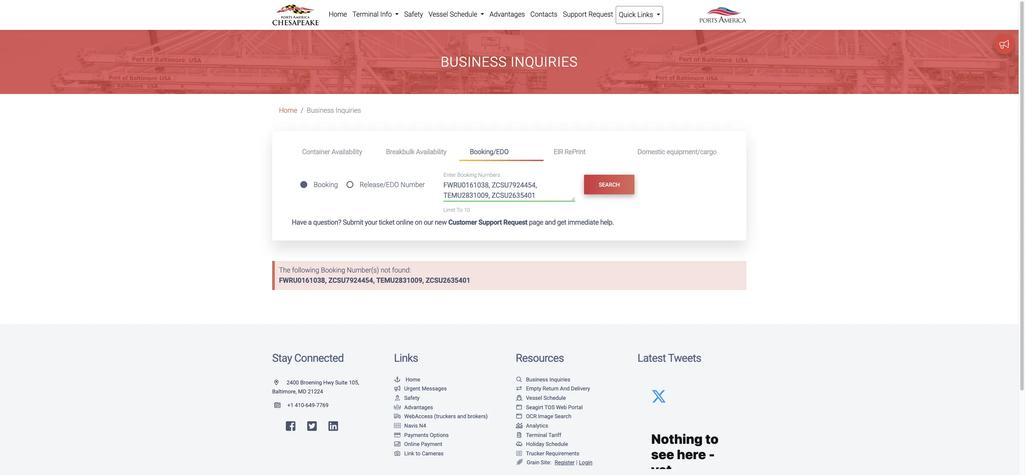 Task type: describe. For each thing, give the bounding box(es) containing it.
links inside quick links link
[[637, 11, 653, 19]]

empty
[[526, 386, 541, 392]]

temu2831009,
[[376, 277, 424, 285]]

delivery
[[571, 386, 590, 392]]

twitter square image
[[307, 421, 317, 432]]

|
[[576, 459, 577, 466]]

image
[[538, 413, 553, 420]]

return
[[543, 386, 559, 392]]

0 vertical spatial inquiries
[[511, 54, 578, 70]]

login link
[[579, 459, 592, 466]]

0 horizontal spatial vessel
[[429, 10, 448, 18]]

portal
[[568, 404, 583, 410]]

number(s)
[[347, 266, 379, 274]]

online payment
[[404, 441, 442, 447]]

ocr
[[526, 413, 537, 420]]

enter
[[443, 172, 456, 178]]

1 horizontal spatial advantages link
[[487, 6, 528, 23]]

1 horizontal spatial business
[[441, 54, 507, 70]]

anchor image
[[394, 377, 401, 383]]

exchange image
[[516, 386, 523, 392]]

1 vertical spatial advantages
[[404, 404, 433, 410]]

payment
[[421, 441, 442, 447]]

analytics image
[[516, 423, 523, 429]]

to
[[457, 207, 463, 213]]

0 vertical spatial business inquiries
[[441, 54, 578, 70]]

0 horizontal spatial search
[[555, 413, 571, 420]]

+1 410-649-7769
[[287, 402, 329, 408]]

the following booking number(s) not found: fwru0161038, zcsu7924454, temu2831009, zcsu2635401
[[279, 266, 470, 285]]

2400 broening hwy suite 105, baltimore, md 21224 link
[[272, 379, 359, 395]]

0 horizontal spatial and
[[457, 413, 466, 420]]

0 horizontal spatial links
[[394, 352, 418, 365]]

not
[[381, 266, 390, 274]]

cameras
[[422, 450, 444, 457]]

domestic equipment/cargo link
[[627, 144, 727, 160]]

eir reprint
[[554, 148, 585, 156]]

have
[[292, 218, 307, 227]]

0 vertical spatial request
[[588, 10, 613, 18]]

online payment link
[[394, 441, 442, 447]]

breakbulk
[[386, 148, 414, 156]]

login
[[579, 459, 592, 466]]

messages
[[422, 386, 447, 392]]

tweets
[[668, 352, 701, 365]]

and
[[560, 386, 570, 392]]

navis n4 link
[[394, 423, 426, 429]]

1 vertical spatial support
[[478, 218, 502, 227]]

seagirt tos web portal link
[[516, 404, 583, 410]]

trucker requirements
[[526, 450, 579, 457]]

brokers)
[[468, 413, 488, 420]]

safety link for the urgent messages link at left bottom
[[394, 395, 420, 401]]

1 vertical spatial business inquiries
[[307, 107, 361, 115]]

our
[[424, 218, 433, 227]]

home link for the urgent messages link at left bottom
[[394, 376, 420, 383]]

release/edo number
[[360, 181, 425, 189]]

tariff
[[548, 432, 561, 438]]

zcsu2635401
[[426, 277, 470, 285]]

credit card front image
[[394, 442, 401, 447]]

649-
[[306, 402, 316, 408]]

online
[[396, 218, 413, 227]]

bullhorn image
[[394, 386, 401, 392]]

hand receiving image
[[394, 405, 401, 410]]

stay
[[272, 352, 292, 365]]

container availability
[[302, 148, 362, 156]]

webaccess (truckers and brokers) link
[[394, 413, 488, 420]]

holiday
[[526, 441, 544, 447]]

1 vertical spatial vessel schedule
[[526, 395, 566, 401]]

question?
[[313, 218, 341, 227]]

seagirt tos web portal
[[526, 404, 583, 410]]

md
[[298, 389, 306, 395]]

booking inside the following booking number(s) not found: fwru0161038, zcsu7924454, temu2831009, zcsu2635401
[[321, 266, 345, 274]]

terminal for terminal tariff
[[526, 432, 547, 438]]

ticket
[[379, 218, 394, 227]]

booking/edo
[[470, 148, 509, 156]]

1 horizontal spatial vessel
[[526, 395, 542, 401]]

safety link for terminal info link
[[401, 6, 426, 23]]

release/edo
[[360, 181, 399, 189]]

options
[[430, 432, 449, 438]]

1 vertical spatial request
[[503, 218, 527, 227]]

grain site: register | login
[[527, 459, 592, 466]]

container availability link
[[292, 144, 376, 160]]

search inside button
[[599, 181, 620, 188]]

camera image
[[394, 451, 401, 457]]

terminal info
[[352, 10, 394, 18]]

1 vertical spatial inquiries
[[336, 107, 361, 115]]

immediate
[[568, 218, 599, 227]]

business inquiries link
[[516, 376, 570, 383]]

stay connected
[[272, 352, 344, 365]]

2 horizontal spatial business
[[526, 376, 548, 383]]

7769
[[316, 402, 329, 408]]

urgent messages link
[[394, 386, 447, 392]]

1 horizontal spatial support
[[563, 10, 587, 18]]

home link for terminal info link
[[326, 6, 350, 23]]

safety inside safety link
[[404, 10, 423, 18]]

link
[[404, 450, 414, 457]]

0 vertical spatial schedule
[[450, 10, 477, 18]]

n4
[[419, 423, 426, 429]]

fwru0161038,
[[279, 277, 327, 285]]

eir
[[554, 148, 563, 156]]

info
[[380, 10, 392, 18]]

1 vertical spatial home link
[[279, 107, 297, 115]]

urgent messages
[[404, 386, 447, 392]]

latest
[[637, 352, 666, 365]]

register link
[[553, 459, 575, 466]]

webaccess
[[404, 413, 433, 420]]



Task type: vqa. For each thing, say whether or not it's contained in the screenshot.
1st Availability from the right
yes



Task type: locate. For each thing, give the bounding box(es) containing it.
advantages left contacts
[[490, 10, 525, 18]]

2 safety from the top
[[404, 395, 420, 401]]

browser image for ocr
[[516, 414, 523, 420]]

0 horizontal spatial request
[[503, 218, 527, 227]]

link to cameras
[[404, 450, 444, 457]]

submit
[[343, 218, 363, 227]]

baltimore,
[[272, 389, 297, 395]]

ocr image search link
[[516, 413, 571, 420]]

have a question? submit your ticket online on our new customer support request page and get immediate help.
[[292, 218, 614, 227]]

terminal left "info"
[[352, 10, 379, 18]]

1 horizontal spatial search
[[599, 181, 620, 188]]

1 horizontal spatial home
[[329, 10, 347, 18]]

search image
[[516, 377, 523, 383]]

new
[[435, 218, 447, 227]]

1 safety from the top
[[404, 10, 423, 18]]

number
[[401, 181, 425, 189]]

trucker requirements link
[[516, 450, 579, 457]]

ocr image search
[[526, 413, 571, 420]]

1 browser image from the top
[[516, 405, 523, 410]]

1 vertical spatial and
[[457, 413, 466, 420]]

1 horizontal spatial advantages
[[490, 10, 525, 18]]

linkedin image
[[328, 421, 338, 432]]

terminal tariff link
[[516, 432, 561, 438]]

register
[[555, 459, 575, 466]]

Enter Booking Numbers text field
[[443, 180, 575, 201]]

1 vertical spatial vessel
[[526, 395, 542, 401]]

1 horizontal spatial vessel schedule link
[[516, 395, 566, 401]]

home
[[329, 10, 347, 18], [279, 107, 297, 115], [406, 376, 420, 383]]

0 vertical spatial booking
[[457, 172, 477, 178]]

broening
[[300, 379, 322, 386]]

on
[[415, 218, 422, 227]]

holiday schedule link
[[516, 441, 568, 447]]

seagirt
[[526, 404, 543, 410]]

domestic
[[637, 148, 665, 156]]

inquiries
[[511, 54, 578, 70], [336, 107, 361, 115], [549, 376, 570, 383]]

vessel schedule link
[[426, 6, 487, 23], [516, 395, 566, 401]]

request left the "page" on the right top
[[503, 218, 527, 227]]

wheat image
[[516, 459, 523, 466]]

and
[[545, 218, 556, 227], [457, 413, 466, 420]]

0 vertical spatial safety link
[[401, 6, 426, 23]]

+1 410-649-7769 link
[[272, 402, 329, 408]]

found:
[[392, 266, 411, 274]]

link to cameras link
[[394, 450, 444, 457]]

page
[[529, 218, 543, 227]]

phone office image
[[274, 403, 287, 408]]

limit to 10
[[443, 207, 470, 213]]

vessel
[[429, 10, 448, 18], [526, 395, 542, 401]]

0 horizontal spatial vessel schedule
[[429, 10, 479, 18]]

equipment/cargo
[[667, 148, 717, 156]]

1 vertical spatial browser image
[[516, 414, 523, 420]]

analytics link
[[516, 423, 548, 429]]

navis
[[404, 423, 418, 429]]

to
[[416, 450, 420, 457]]

availability for container availability
[[331, 148, 362, 156]]

0 horizontal spatial support
[[478, 218, 502, 227]]

quick links
[[619, 11, 655, 19]]

1 availability from the left
[[331, 148, 362, 156]]

1 vertical spatial schedule
[[543, 395, 566, 401]]

2 vertical spatial home
[[406, 376, 420, 383]]

enter booking numbers
[[443, 172, 500, 178]]

1 vertical spatial safety link
[[394, 395, 420, 401]]

urgent
[[404, 386, 420, 392]]

get
[[557, 218, 566, 227]]

0 vertical spatial vessel schedule link
[[426, 6, 487, 23]]

list alt image
[[516, 451, 523, 457]]

home link
[[326, 6, 350, 23], [279, 107, 297, 115], [394, 376, 420, 383]]

browser image down ship 'icon' at bottom
[[516, 405, 523, 410]]

file invoice image
[[516, 433, 523, 438]]

1 vertical spatial search
[[555, 413, 571, 420]]

safety right "info"
[[404, 10, 423, 18]]

empty return and delivery link
[[516, 386, 590, 392]]

quick links link
[[616, 6, 663, 24]]

browser image inside ocr image search link
[[516, 414, 523, 420]]

browser image for seagirt
[[516, 405, 523, 410]]

site:
[[541, 459, 551, 466]]

hwy
[[323, 379, 334, 386]]

0 vertical spatial vessel schedule
[[429, 10, 479, 18]]

2 browser image from the top
[[516, 414, 523, 420]]

map marker alt image
[[274, 380, 285, 386]]

links up anchor image
[[394, 352, 418, 365]]

1 horizontal spatial availability
[[416, 148, 446, 156]]

web
[[556, 404, 567, 410]]

1 vertical spatial business
[[307, 107, 334, 115]]

help.
[[600, 218, 614, 227]]

support request link
[[560, 6, 616, 23]]

grain
[[527, 459, 539, 466]]

container storage image
[[394, 423, 401, 429]]

1 vertical spatial booking
[[314, 181, 338, 189]]

0 vertical spatial terminal
[[352, 10, 379, 18]]

safety down 'urgent'
[[404, 395, 420, 401]]

1 vertical spatial vessel schedule link
[[516, 395, 566, 401]]

payments
[[404, 432, 428, 438]]

browser image
[[516, 405, 523, 410], [516, 414, 523, 420]]

breakbulk availability
[[386, 148, 446, 156]]

links right quick
[[637, 11, 653, 19]]

advantages link
[[487, 6, 528, 23], [394, 404, 433, 410]]

0 vertical spatial browser image
[[516, 405, 523, 410]]

trucker
[[526, 450, 544, 457]]

bells image
[[516, 442, 523, 447]]

terminal down analytics
[[526, 432, 547, 438]]

0 horizontal spatial business
[[307, 107, 334, 115]]

payments options
[[404, 432, 449, 438]]

booking right enter at the left of the page
[[457, 172, 477, 178]]

advantages link up the webaccess
[[394, 404, 433, 410]]

0 vertical spatial support
[[563, 10, 587, 18]]

availability for breakbulk availability
[[416, 148, 446, 156]]

request left quick
[[588, 10, 613, 18]]

2 vertical spatial inquiries
[[549, 376, 570, 383]]

1 horizontal spatial terminal
[[526, 432, 547, 438]]

advantages link left contacts
[[487, 6, 528, 23]]

support request
[[563, 10, 613, 18]]

2 vertical spatial schedule
[[546, 441, 568, 447]]

following
[[292, 266, 319, 274]]

safety link right "info"
[[401, 6, 426, 23]]

0 vertical spatial business
[[441, 54, 507, 70]]

2 availability from the left
[[416, 148, 446, 156]]

safety link down 'urgent'
[[394, 395, 420, 401]]

customer support request link
[[448, 218, 527, 227]]

zcsu7924454,
[[328, 277, 375, 285]]

business
[[441, 54, 507, 70], [307, 107, 334, 115], [526, 376, 548, 383]]

0 vertical spatial safety
[[404, 10, 423, 18]]

schedule for holiday schedule link
[[546, 441, 568, 447]]

suite
[[335, 379, 347, 386]]

2 vertical spatial business inquiries
[[526, 376, 570, 383]]

support right customer
[[478, 218, 502, 227]]

0 horizontal spatial home
[[279, 107, 297, 115]]

browser image up analytics icon
[[516, 414, 523, 420]]

0 horizontal spatial availability
[[331, 148, 362, 156]]

limit
[[443, 207, 455, 213]]

1 vertical spatial terminal
[[526, 432, 547, 438]]

connected
[[294, 352, 344, 365]]

facebook square image
[[286, 421, 295, 432]]

0 vertical spatial advantages
[[490, 10, 525, 18]]

your
[[365, 218, 377, 227]]

container
[[302, 148, 330, 156]]

credit card image
[[394, 433, 401, 438]]

and left get
[[545, 218, 556, 227]]

and left brokers)
[[457, 413, 466, 420]]

advantages
[[490, 10, 525, 18], [404, 404, 433, 410]]

10
[[464, 207, 470, 213]]

0 horizontal spatial home link
[[279, 107, 297, 115]]

0 vertical spatial and
[[545, 218, 556, 227]]

terminal
[[352, 10, 379, 18], [526, 432, 547, 438]]

search up help.
[[599, 181, 620, 188]]

reprint
[[565, 148, 585, 156]]

ship image
[[516, 396, 523, 401]]

advantages inside "link"
[[490, 10, 525, 18]]

0 vertical spatial home
[[329, 10, 347, 18]]

1 vertical spatial links
[[394, 352, 418, 365]]

1 horizontal spatial home link
[[326, 6, 350, 23]]

1 vertical spatial home
[[279, 107, 297, 115]]

1 horizontal spatial and
[[545, 218, 556, 227]]

1 vertical spatial safety
[[404, 395, 420, 401]]

requirements
[[546, 450, 579, 457]]

0 horizontal spatial vessel schedule link
[[426, 6, 487, 23]]

0 vertical spatial home link
[[326, 6, 350, 23]]

booking up zcsu7924454,
[[321, 266, 345, 274]]

1 vertical spatial advantages link
[[394, 404, 433, 410]]

booking/edo link
[[460, 144, 543, 161]]

0 vertical spatial vessel
[[429, 10, 448, 18]]

2400 broening hwy suite 105, baltimore, md 21224
[[272, 379, 359, 395]]

105,
[[349, 379, 359, 386]]

request
[[588, 10, 613, 18], [503, 218, 527, 227]]

0 vertical spatial advantages link
[[487, 6, 528, 23]]

contacts
[[530, 10, 557, 18]]

support
[[563, 10, 587, 18], [478, 218, 502, 227]]

holiday schedule
[[526, 441, 568, 447]]

availability
[[331, 148, 362, 156], [416, 148, 446, 156]]

2400
[[287, 379, 299, 386]]

advantages up the webaccess
[[404, 404, 433, 410]]

21224
[[308, 389, 323, 395]]

booking
[[457, 172, 477, 178], [314, 181, 338, 189], [321, 266, 345, 274]]

user hard hat image
[[394, 396, 401, 401]]

0 horizontal spatial advantages
[[404, 404, 433, 410]]

1 horizontal spatial request
[[588, 10, 613, 18]]

410-
[[295, 402, 306, 408]]

schedule for the rightmost vessel schedule link
[[543, 395, 566, 401]]

support right contacts
[[563, 10, 587, 18]]

2 vertical spatial booking
[[321, 266, 345, 274]]

2 vertical spatial home link
[[394, 376, 420, 383]]

truck container image
[[394, 414, 401, 420]]

2 vertical spatial business
[[526, 376, 548, 383]]

0 vertical spatial links
[[637, 11, 653, 19]]

1 horizontal spatial links
[[637, 11, 653, 19]]

2 horizontal spatial home link
[[394, 376, 420, 383]]

numbers
[[478, 172, 500, 178]]

search button
[[584, 175, 634, 195]]

availability right container
[[331, 148, 362, 156]]

availability up enter at the left of the page
[[416, 148, 446, 156]]

0 vertical spatial search
[[599, 181, 620, 188]]

1 horizontal spatial vessel schedule
[[526, 395, 566, 401]]

0 horizontal spatial terminal
[[352, 10, 379, 18]]

tos
[[544, 404, 555, 410]]

0 horizontal spatial advantages link
[[394, 404, 433, 410]]

browser image inside seagirt tos web portal link
[[516, 405, 523, 410]]

breakbulk availability link
[[376, 144, 460, 160]]

2 horizontal spatial home
[[406, 376, 420, 383]]

terminal for terminal info
[[352, 10, 379, 18]]

search down the web
[[555, 413, 571, 420]]

customer
[[448, 218, 477, 227]]

booking down container availability
[[314, 181, 338, 189]]



